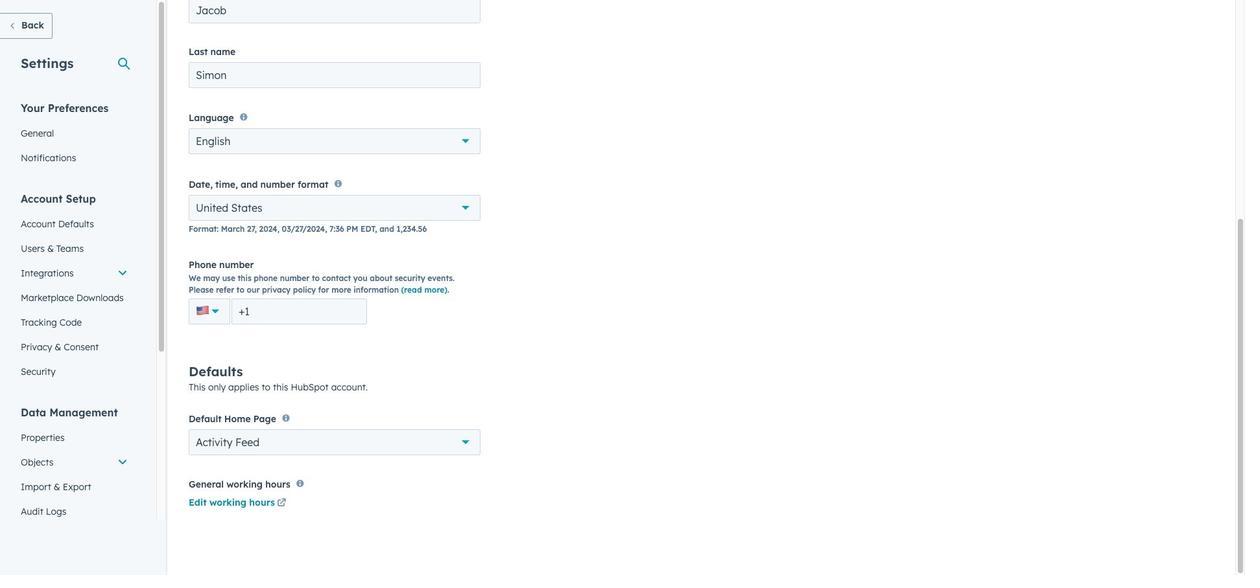Task type: locate. For each thing, give the bounding box(es) containing it.
account setup element
[[13, 192, 136, 385]]

None text field
[[189, 0, 481, 23]]

link opens in a new window image
[[277, 497, 286, 513]]

link opens in a new window image
[[277, 500, 286, 509]]

your preferences element
[[13, 101, 136, 171]]

None text field
[[189, 62, 481, 88]]

None telephone field
[[232, 299, 367, 325]]



Task type: vqa. For each thing, say whether or not it's contained in the screenshot.
Data Management ELEMENT
yes



Task type: describe. For each thing, give the bounding box(es) containing it.
data management element
[[13, 406, 136, 525]]



